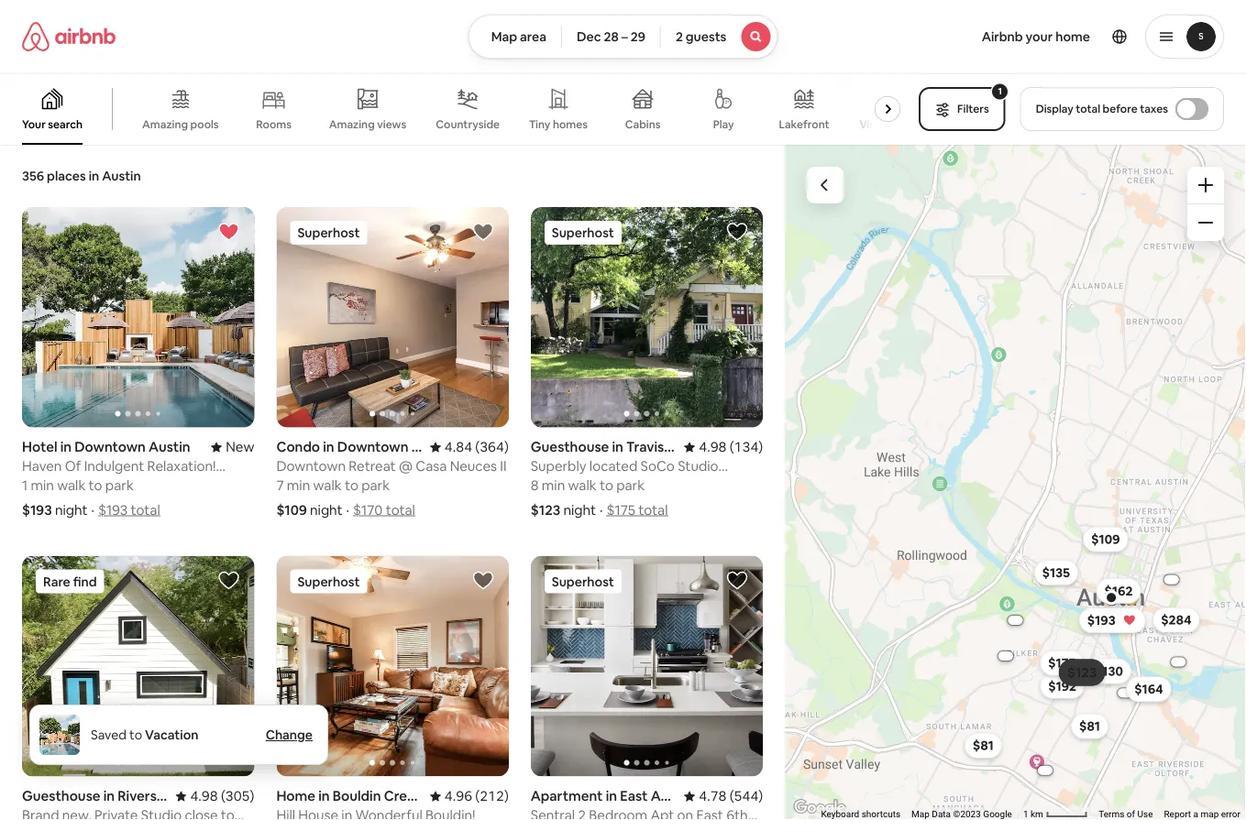 Task type: vqa. For each thing, say whether or not it's contained in the screenshot.
Calendar application
no



Task type: locate. For each thing, give the bounding box(es) containing it.
· for $193
[[91, 502, 94, 520]]

austin right places
[[102, 168, 141, 184]]

0 horizontal spatial night
[[55, 502, 88, 520]]

park
[[105, 477, 134, 495], [362, 477, 390, 495], [616, 477, 645, 495]]

walk inside 1 min walk to park $193 night · $193 total
[[57, 477, 86, 495]]

total inside downtown retreat @ casa neuces ii 7 min walk to park $109 night · $170 total
[[386, 502, 415, 520]]

places
[[47, 168, 86, 184]]

1 horizontal spatial $123
[[1068, 665, 1096, 681]]

2 vertical spatial 1
[[1024, 809, 1029, 820]]

(544)
[[730, 788, 763, 806]]

amazing for amazing views
[[329, 117, 375, 131]]

to inside downtown retreat @ casa neuces ii 7 min walk to park $109 night · $170 total
[[345, 477, 359, 495]]

0 vertical spatial 1
[[998, 85, 1002, 97]]

$81 button up google
[[965, 733, 1002, 759]]

4.98 out of 5 average rating,  305 reviews image
[[176, 788, 254, 806]]

2 horizontal spatial $193
[[1088, 613, 1116, 629]]

downtown
[[75, 439, 146, 456], [276, 458, 346, 476]]

add to wishlist: condo in downtown austin image
[[472, 221, 494, 243]]

$109 down 7
[[276, 502, 307, 520]]

$81 button down $192
[[1071, 714, 1109, 740]]

night left $170 at the left bottom of the page
[[310, 502, 343, 520]]

0 horizontal spatial map
[[491, 28, 517, 45]]

$109
[[276, 502, 307, 520], [1092, 532, 1121, 548]]

$175 inside $175 button
[[1049, 655, 1076, 672]]

night inside 1 min walk to park $193 night · $193 total
[[55, 502, 88, 520]]

1 vertical spatial $109
[[1092, 532, 1121, 548]]

downtown inside downtown retreat @ casa neuces ii 7 min walk to park $109 night · $170 total
[[276, 458, 346, 476]]

homes
[[553, 117, 588, 132]]

1 vertical spatial 1
[[22, 477, 28, 495]]

4.84 (364)
[[445, 439, 509, 456]]

change button
[[266, 727, 313, 744]]

0 vertical spatial $81
[[1080, 719, 1101, 735]]

austin left new place to stay icon
[[149, 439, 190, 456]]

$81 down $192 button
[[1080, 719, 1101, 735]]

0 horizontal spatial ·
[[91, 502, 94, 520]]

add to wishlist: guesthouse in riverside image
[[218, 570, 240, 592]]

search
[[48, 117, 83, 132]]

airbnb your home
[[982, 28, 1090, 45]]

· left $193 total button
[[91, 502, 94, 520]]

$193 down hotel in downtown austin
[[98, 502, 128, 520]]

1 left km
[[1024, 809, 1029, 820]]

to right saved
[[129, 727, 142, 744]]

2 horizontal spatial night
[[563, 502, 596, 520]]

1 inside 1 min walk to park $193 night · $193 total
[[22, 477, 28, 495]]

0 vertical spatial map
[[491, 28, 517, 45]]

downtown up 7
[[276, 458, 346, 476]]

3 park from the left
[[616, 477, 645, 495]]

0 vertical spatial downtown
[[75, 439, 146, 456]]

report a map error
[[1164, 809, 1241, 820]]

4.98 left (134)
[[699, 439, 727, 456]]

· for $123
[[600, 502, 603, 520]]

1 horizontal spatial $175
[[1049, 655, 1076, 672]]

4.96 (212)
[[445, 788, 509, 806]]

0 horizontal spatial 1
[[22, 477, 28, 495]]

1 down hotel
[[22, 477, 28, 495]]

0 horizontal spatial in
[[60, 439, 72, 456]]

tiny homes
[[529, 117, 588, 132]]

your search
[[22, 117, 83, 132]]

1 horizontal spatial amazing
[[329, 117, 375, 131]]

$193 inside button
[[1088, 613, 1116, 629]]

min for 8
[[542, 477, 565, 495]]

(134)
[[730, 439, 763, 456]]

3 · from the left
[[600, 502, 603, 520]]

(364)
[[475, 439, 509, 456]]

google map
showing 29 stays. including 1 saved stay. region
[[785, 145, 1246, 821]]

1 horizontal spatial downtown
[[276, 458, 346, 476]]

0 horizontal spatial $123
[[531, 502, 561, 520]]

add to wishlist: home in bouldin creek image
[[472, 570, 494, 592]]

4.98 left (305)
[[190, 788, 218, 806]]

google image
[[790, 797, 850, 821]]

park for 1 min walk to park
[[105, 477, 134, 495]]

–
[[622, 28, 628, 45]]

2 horizontal spatial walk
[[568, 477, 597, 495]]

filters button
[[919, 87, 1006, 131]]

remove from wishlist: hotel in downtown austin image
[[218, 221, 240, 243]]

· left $175 total button
[[600, 502, 603, 520]]

2 horizontal spatial 1
[[1024, 809, 1029, 820]]

change
[[266, 727, 313, 744]]

1 horizontal spatial in
[[89, 168, 99, 184]]

min right 8
[[542, 477, 565, 495]]

$170
[[353, 502, 383, 520]]

1 vertical spatial $81
[[973, 738, 994, 755]]

1 · from the left
[[91, 502, 94, 520]]

group
[[0, 73, 911, 145], [22, 207, 254, 428], [276, 207, 509, 428], [531, 207, 763, 428], [22, 556, 254, 777], [276, 556, 509, 777], [531, 556, 763, 777]]

in right hotel
[[60, 439, 72, 456]]

1 horizontal spatial walk
[[313, 477, 342, 495]]

total inside "button"
[[1076, 102, 1101, 116]]

$162
[[1105, 583, 1133, 600]]

min down hotel
[[31, 477, 54, 495]]

area
[[520, 28, 547, 45]]

map left area
[[491, 28, 517, 45]]

1 horizontal spatial min
[[287, 477, 310, 495]]

to down retreat in the left of the page
[[345, 477, 359, 495]]

keyboard shortcuts
[[821, 809, 901, 820]]

4.96
[[445, 788, 472, 806]]

map for map data ©2023 google
[[912, 809, 930, 820]]

map data ©2023 google
[[912, 809, 1013, 820]]

to up $175 total button
[[600, 477, 613, 495]]

0 horizontal spatial $175
[[607, 502, 636, 520]]

4.96 out of 5 average rating,  212 reviews image
[[430, 788, 509, 806]]

$193 down $162
[[1088, 613, 1116, 629]]

1 horizontal spatial $109
[[1092, 532, 1121, 548]]

$81 up google
[[973, 738, 994, 755]]

0 vertical spatial $123
[[531, 502, 561, 520]]

1 inside 1 km button
[[1024, 809, 1029, 820]]

map area button
[[468, 15, 562, 59]]

1 vertical spatial austin
[[149, 439, 190, 456]]

vineyards
[[859, 117, 911, 132]]

walk
[[57, 477, 86, 495], [313, 477, 342, 495], [568, 477, 597, 495]]

amazing left pools on the top of page
[[142, 117, 188, 132]]

0 horizontal spatial park
[[105, 477, 134, 495]]

1 walk from the left
[[57, 477, 86, 495]]

amazing
[[329, 117, 375, 131], [142, 117, 188, 132]]

amazing left views
[[329, 117, 375, 131]]

$175 button
[[1040, 651, 1084, 677]]

add to wishlist: apartment in east austin image
[[727, 570, 749, 592]]

· left $170 at the left bottom of the page
[[346, 502, 350, 520]]

map left data
[[912, 809, 930, 820]]

night inside downtown retreat @ casa neuces ii 7 min walk to park $109 night · $170 total
[[310, 502, 343, 520]]

of
[[1127, 809, 1136, 820]]

4.98
[[699, 439, 727, 456], [190, 788, 218, 806]]

0 horizontal spatial min
[[31, 477, 54, 495]]

park inside 1 min walk to park $193 night · $193 total
[[105, 477, 134, 495]]

park for 8 min walk to park
[[616, 477, 645, 495]]

$164 button
[[1127, 677, 1172, 703]]

1 park from the left
[[105, 477, 134, 495]]

0 vertical spatial in
[[89, 168, 99, 184]]

$193
[[22, 502, 52, 520], [98, 502, 128, 520], [1088, 613, 1116, 629]]

1 horizontal spatial ·
[[346, 502, 350, 520]]

$164
[[1135, 682, 1164, 698]]

terms of use
[[1099, 809, 1153, 820]]

0 horizontal spatial $109
[[276, 502, 307, 520]]

1 vertical spatial map
[[912, 809, 930, 820]]

night left $175 total button
[[563, 502, 596, 520]]

add to wishlist: guesthouse in travis heights image
[[727, 221, 749, 243]]

min inside downtown retreat @ casa neuces ii 7 min walk to park $109 night · $170 total
[[287, 477, 310, 495]]

1 horizontal spatial 1
[[998, 85, 1002, 97]]

28
[[604, 28, 619, 45]]

walk inside the 8 min walk to park $123 night · $175 total
[[568, 477, 597, 495]]

to inside 1 min walk to park $193 night · $193 total
[[89, 477, 102, 495]]

report a map error link
[[1164, 809, 1241, 820]]

0 vertical spatial $175
[[607, 502, 636, 520]]

4.84 out of 5 average rating,  364 reviews image
[[430, 439, 509, 456]]

1 vertical spatial in
[[60, 439, 72, 456]]

home
[[1056, 28, 1090, 45]]

park down retreat in the left of the page
[[362, 477, 390, 495]]

$175 total button
[[607, 502, 668, 520]]

1 horizontal spatial $81
[[1080, 719, 1101, 735]]

group containing amazing views
[[0, 73, 911, 145]]

retreat
[[349, 458, 396, 476]]

ii
[[500, 458, 507, 476]]

0 vertical spatial austin
[[102, 168, 141, 184]]

lakefront
[[779, 117, 830, 132]]

park up $193 total button
[[105, 477, 134, 495]]

report
[[1164, 809, 1192, 820]]

3 night from the left
[[563, 502, 596, 520]]

0 horizontal spatial $193
[[22, 502, 52, 520]]

guests
[[686, 28, 727, 45]]

night for $123
[[563, 502, 596, 520]]

$130 button
[[1087, 659, 1132, 685]]

2 night from the left
[[310, 502, 343, 520]]

· inside the 8 min walk to park $123 night · $175 total
[[600, 502, 603, 520]]

new place to stay image
[[211, 439, 254, 456]]

3 min from the left
[[542, 477, 565, 495]]

1 for 1
[[998, 85, 1002, 97]]

min inside the 8 min walk to park $123 night · $175 total
[[542, 477, 565, 495]]

$175
[[607, 502, 636, 520], [1049, 655, 1076, 672]]

walk right 7
[[313, 477, 342, 495]]

$81 inside $81 button
[[973, 738, 994, 755]]

map for map area
[[491, 28, 517, 45]]

1 horizontal spatial park
[[362, 477, 390, 495]]

1
[[998, 85, 1002, 97], [22, 477, 28, 495], [1024, 809, 1029, 820]]

0 horizontal spatial $81 button
[[965, 733, 1002, 759]]

1 night from the left
[[55, 502, 88, 520]]

$135
[[1043, 565, 1070, 581]]

1 horizontal spatial 4.98
[[699, 439, 727, 456]]

2 horizontal spatial min
[[542, 477, 565, 495]]

$130
[[1095, 664, 1124, 680]]

terms
[[1099, 809, 1125, 820]]

$109 up $162 button
[[1092, 532, 1121, 548]]

new
[[226, 439, 254, 456]]

to down hotel in downtown austin
[[89, 477, 102, 495]]

0 horizontal spatial $81
[[973, 738, 994, 755]]

2 park from the left
[[362, 477, 390, 495]]

to inside the 8 min walk to park $123 night · $175 total
[[600, 477, 613, 495]]

3 walk from the left
[[568, 477, 597, 495]]

walk right 8
[[568, 477, 597, 495]]

1 vertical spatial $123
[[1068, 665, 1096, 681]]

2 · from the left
[[346, 502, 350, 520]]

None search field
[[468, 15, 778, 59]]

pools
[[190, 117, 219, 132]]

min right 7
[[287, 477, 310, 495]]

downtown retreat @ casa neuces ii 7 min walk to park $109 night · $170 total
[[276, 458, 507, 520]]

1 horizontal spatial night
[[310, 502, 343, 520]]

use
[[1138, 809, 1153, 820]]

1 min from the left
[[31, 477, 54, 495]]

views
[[377, 117, 407, 131]]

park up $175 total button
[[616, 477, 645, 495]]

walk for $193
[[57, 477, 86, 495]]

night
[[55, 502, 88, 520], [310, 502, 343, 520], [563, 502, 596, 520]]

saved
[[91, 727, 127, 744]]

2 horizontal spatial park
[[616, 477, 645, 495]]

neuces
[[450, 458, 497, 476]]

0 horizontal spatial downtown
[[75, 439, 146, 456]]

4.84
[[445, 439, 472, 456]]

map
[[491, 28, 517, 45], [912, 809, 930, 820]]

min inside 1 min walk to park $193 night · $193 total
[[31, 477, 54, 495]]

8
[[531, 477, 539, 495]]

$175 inside the 8 min walk to park $123 night · $175 total
[[607, 502, 636, 520]]

0 horizontal spatial walk
[[57, 477, 86, 495]]

$81 $130 $192
[[1049, 664, 1124, 735]]

taxes
[[1140, 102, 1168, 116]]

map area
[[491, 28, 547, 45]]

1 down airbnb
[[998, 85, 1002, 97]]

$81 inside $81 $130 $192
[[1080, 719, 1101, 735]]

2 horizontal spatial ·
[[600, 502, 603, 520]]

park inside the 8 min walk to park $123 night · $175 total
[[616, 477, 645, 495]]

to
[[89, 477, 102, 495], [345, 477, 359, 495], [600, 477, 613, 495], [129, 727, 142, 744]]

0 horizontal spatial austin
[[102, 168, 141, 184]]

map
[[1201, 809, 1219, 820]]

austin for hotel in downtown austin
[[149, 439, 190, 456]]

1 vertical spatial $175
[[1049, 655, 1076, 672]]

0 horizontal spatial 4.98
[[190, 788, 218, 806]]

vacation
[[145, 727, 199, 744]]

1 min walk to park $193 night · $193 total
[[22, 477, 160, 520]]

map inside button
[[491, 28, 517, 45]]

1 vertical spatial 4.98
[[190, 788, 218, 806]]

1 vertical spatial downtown
[[276, 458, 346, 476]]

0 vertical spatial 4.98
[[699, 439, 727, 456]]

walk down hotel
[[57, 477, 86, 495]]

(305)
[[221, 788, 254, 806]]

night left $193 total button
[[55, 502, 88, 520]]

casa
[[416, 458, 447, 476]]

2 min from the left
[[287, 477, 310, 495]]

tiny
[[529, 117, 551, 132]]

2 walk from the left
[[313, 477, 342, 495]]

0 vertical spatial $109
[[276, 502, 307, 520]]

1 horizontal spatial map
[[912, 809, 930, 820]]

1 horizontal spatial austin
[[149, 439, 190, 456]]

in right places
[[89, 168, 99, 184]]

downtown up 1 min walk to park $193 night · $193 total
[[75, 439, 146, 456]]

$193 down hotel
[[22, 502, 52, 520]]

· inside 1 min walk to park $193 night · $193 total
[[91, 502, 94, 520]]

0 horizontal spatial amazing
[[142, 117, 188, 132]]

night inside the 8 min walk to park $123 night · $175 total
[[563, 502, 596, 520]]

©2023
[[954, 809, 981, 820]]



Task type: describe. For each thing, give the bounding box(es) containing it.
1 for 1 km
[[1024, 809, 1029, 820]]

walk inside downtown retreat @ casa neuces ii 7 min walk to park $109 night · $170 total
[[313, 477, 342, 495]]

2 guests button
[[660, 15, 778, 59]]

keyboard shortcuts button
[[821, 809, 901, 821]]

4.98 for 4.98 (305)
[[190, 788, 218, 806]]

data
[[932, 809, 951, 820]]

error
[[1222, 809, 1241, 820]]

airbnb
[[982, 28, 1023, 45]]

356
[[22, 168, 44, 184]]

$123 button
[[1060, 660, 1105, 686]]

356 places in austin
[[22, 168, 141, 184]]

dec 28 – 29 button
[[561, 15, 661, 59]]

filters
[[958, 102, 989, 116]]

dec 28 – 29
[[577, 28, 646, 45]]

night for $193
[[55, 502, 88, 520]]

hotel
[[22, 439, 57, 456]]

google
[[984, 809, 1013, 820]]

$123 inside button
[[1068, 665, 1096, 681]]

1 horizontal spatial $193
[[98, 502, 128, 520]]

km
[[1031, 809, 1044, 820]]

display
[[1036, 102, 1074, 116]]

$109 inside button
[[1092, 532, 1121, 548]]

4.78
[[699, 788, 727, 806]]

1 km button
[[1018, 808, 1094, 821]]

keyboard
[[821, 809, 860, 820]]

$123 inside the 8 min walk to park $123 night · $175 total
[[531, 502, 561, 520]]

$109 inside downtown retreat @ casa neuces ii 7 min walk to park $109 night · $170 total
[[276, 502, 307, 520]]

walk for $123
[[568, 477, 597, 495]]

park inside downtown retreat @ casa neuces ii 7 min walk to park $109 night · $170 total
[[362, 477, 390, 495]]

1 horizontal spatial $81 button
[[1071, 714, 1109, 740]]

$109 button
[[1083, 527, 1129, 553]]

$81 for $81
[[973, 738, 994, 755]]

none search field containing map area
[[468, 15, 778, 59]]

(212)
[[475, 788, 509, 806]]

hotel in downtown austin
[[22, 439, 190, 456]]

play
[[713, 117, 734, 132]]

zoom out image
[[1199, 216, 1213, 230]]

display total before taxes
[[1036, 102, 1168, 116]]

min for 1
[[31, 477, 54, 495]]

countryside
[[436, 117, 500, 132]]

7
[[276, 477, 284, 495]]

total inside the 8 min walk to park $123 night · $175 total
[[639, 502, 668, 520]]

profile element
[[800, 0, 1224, 73]]

$193 button
[[1079, 608, 1146, 634]]

$170 total button
[[353, 502, 415, 520]]

amazing pools
[[142, 117, 219, 132]]

2
[[676, 28, 683, 45]]

shortcuts
[[862, 809, 901, 820]]

29
[[631, 28, 646, 45]]

$193 total button
[[98, 502, 160, 520]]

rooms
[[256, 117, 292, 132]]

a
[[1194, 809, 1199, 820]]

display total before taxes button
[[1020, 87, 1224, 131]]

terms of use link
[[1099, 809, 1153, 820]]

4.98 (305)
[[190, 788, 254, 806]]

$135 button
[[1034, 560, 1079, 586]]

saved to vacation
[[91, 727, 199, 744]]

4.98 out of 5 average rating,  134 reviews image
[[684, 439, 763, 456]]

4.98 for 4.98 (134)
[[699, 439, 727, 456]]

zoom in image
[[1199, 178, 1213, 193]]

amazing for amazing pools
[[142, 117, 188, 132]]

your
[[22, 117, 46, 132]]

· inside downtown retreat @ casa neuces ii 7 min walk to park $109 night · $170 total
[[346, 502, 350, 520]]

@
[[399, 458, 413, 476]]

$284 button
[[1153, 608, 1200, 633]]

$192
[[1049, 678, 1077, 695]]

airbnb your home link
[[971, 17, 1101, 56]]

before
[[1103, 102, 1138, 116]]

1 for 1 min walk to park $193 night · $193 total
[[22, 477, 28, 495]]

$284
[[1161, 612, 1192, 629]]

austin for 356 places in austin
[[102, 168, 141, 184]]

$81 for $81 $130 $192
[[1080, 719, 1101, 735]]

$192 button
[[1040, 674, 1085, 700]]

4.98 (134)
[[699, 439, 763, 456]]

amazing views
[[329, 117, 407, 131]]

1 km
[[1024, 809, 1046, 820]]

4.78 out of 5 average rating,  544 reviews image
[[684, 788, 763, 806]]

8 min walk to park $123 night · $175 total
[[531, 477, 668, 520]]

total inside 1 min walk to park $193 night · $193 total
[[131, 502, 160, 520]]

$162 button
[[1097, 579, 1141, 604]]

4.78 (544)
[[699, 788, 763, 806]]

dec
[[577, 28, 601, 45]]

your
[[1026, 28, 1053, 45]]



